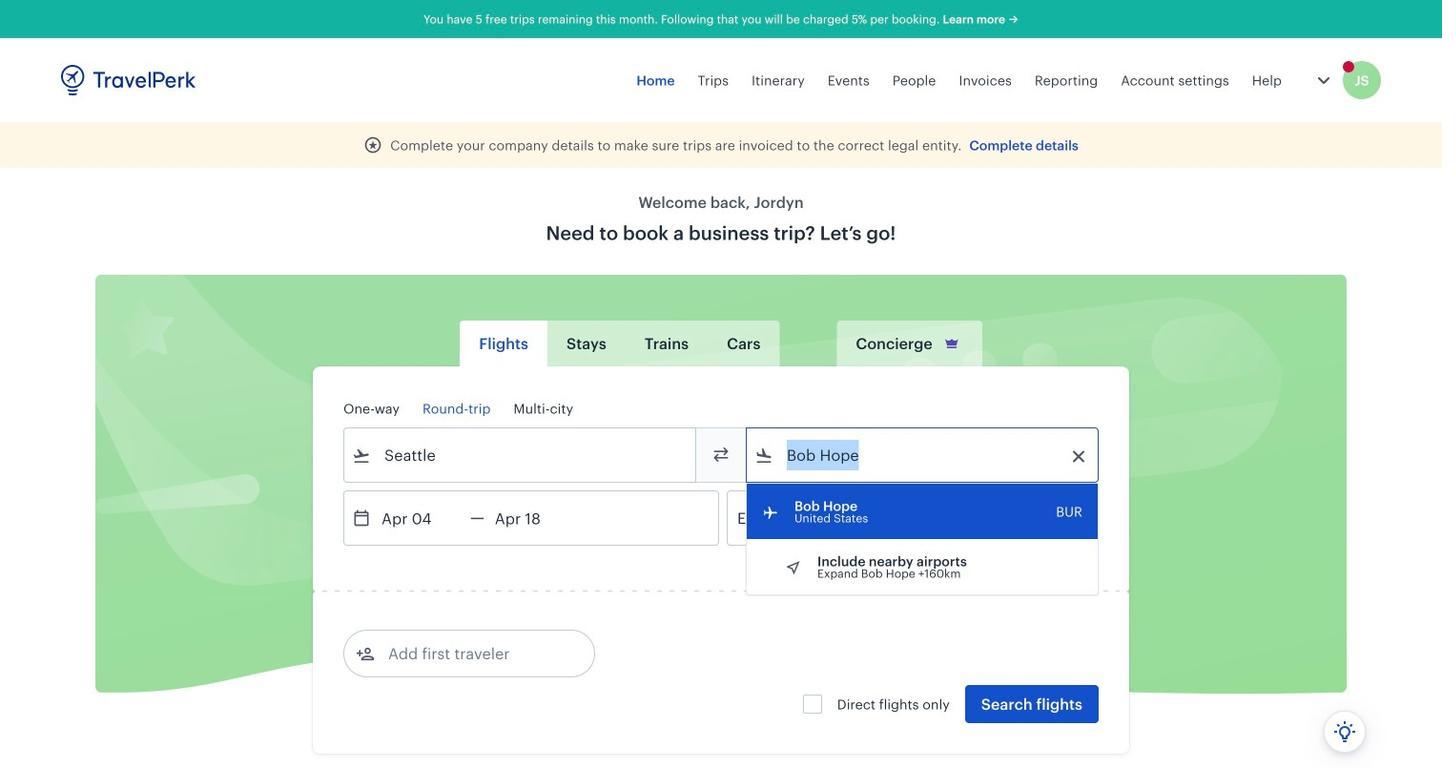 Task type: describe. For each thing, give the bounding box(es) containing it.
Depart text field
[[371, 491, 470, 545]]

Add first traveler search field
[[375, 638, 573, 669]]

From search field
[[371, 440, 671, 470]]



Task type: vqa. For each thing, say whether or not it's contained in the screenshot.
'Add First Traveler' SEARCH FIELD
yes



Task type: locate. For each thing, give the bounding box(es) containing it.
Return text field
[[485, 491, 584, 545]]

To search field
[[774, 440, 1073, 470]]



